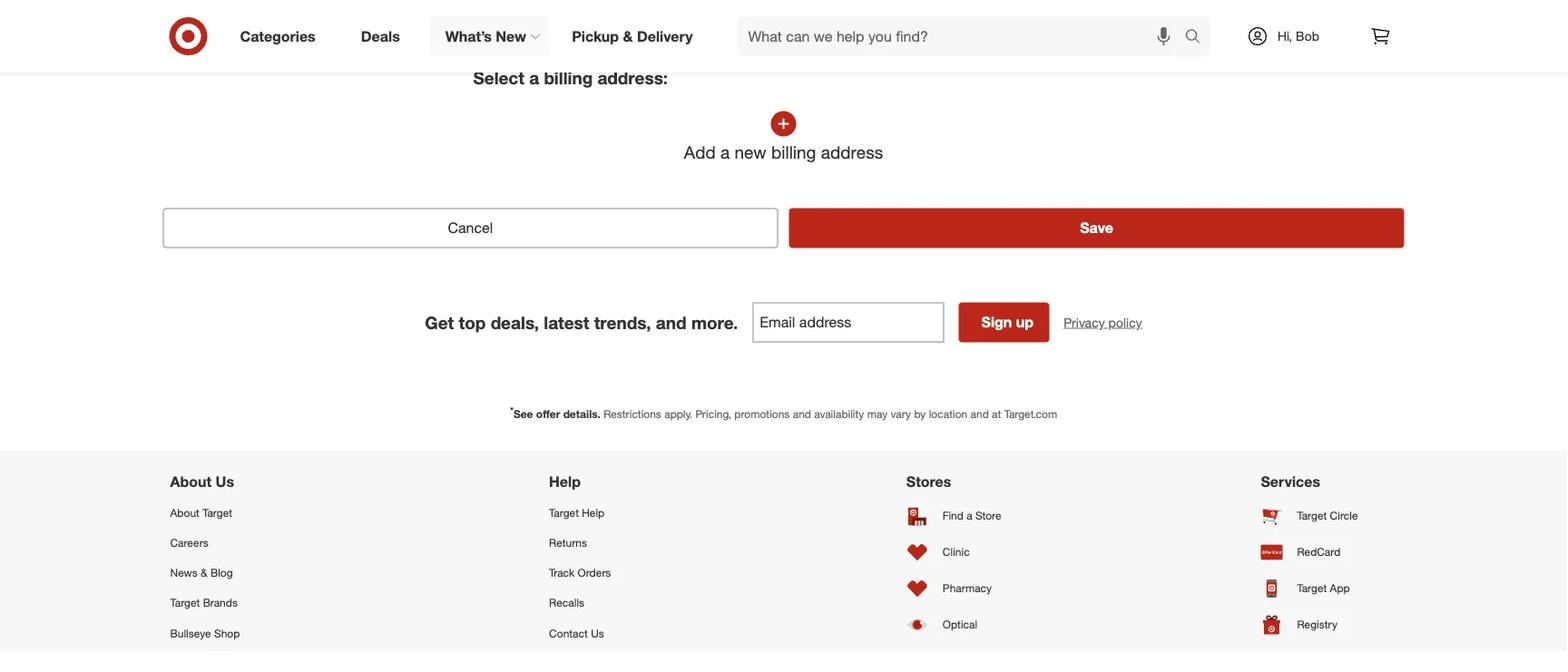Task type: describe. For each thing, give the bounding box(es) containing it.
blog
[[211, 566, 233, 580]]

contact us link
[[549, 618, 665, 649]]

about target link
[[170, 498, 307, 528]]

registry
[[1298, 618, 1338, 632]]

target for target app
[[1298, 582, 1327, 596]]

target down about us
[[203, 506, 232, 520]]

availability
[[814, 407, 865, 421]]

returns link
[[549, 528, 665, 558]]

target circle link
[[1261, 498, 1397, 534]]

track orders link
[[549, 558, 665, 588]]

bullseye shop link
[[170, 618, 307, 649]]

careers link
[[170, 528, 307, 558]]

a for find
[[967, 509, 973, 523]]

at
[[992, 407, 1002, 421]]

as
[[556, 13, 575, 34]]

card
[[717, 13, 754, 34]]

privacy
[[1064, 315, 1105, 331]]

target brands link
[[170, 588, 307, 618]]

sign up button
[[959, 303, 1050, 343]]

*
[[510, 405, 514, 416]]

may
[[868, 407, 888, 421]]

vary
[[891, 407, 911, 421]]

save
[[1080, 219, 1114, 237]]

bob
[[1296, 28, 1320, 44]]

track
[[549, 566, 575, 580]]

policy
[[1109, 315, 1143, 331]]

careers
[[170, 536, 209, 550]]

hi,
[[1278, 28, 1293, 44]]

new
[[735, 142, 767, 163]]

see
[[514, 407, 533, 421]]

new
[[496, 27, 527, 45]]

restrictions
[[604, 407, 662, 421]]

set
[[524, 13, 551, 34]]

set as default payment card
[[524, 13, 754, 34]]

select
[[473, 68, 525, 89]]

address
[[821, 142, 883, 163]]

target app link
[[1261, 571, 1397, 607]]

bullseye shop
[[170, 627, 240, 640]]

store
[[976, 509, 1002, 523]]

up
[[1016, 314, 1034, 331]]

sign up
[[982, 314, 1034, 331]]

target app
[[1298, 582, 1350, 596]]

redcard
[[1298, 546, 1341, 559]]

clinic
[[943, 546, 970, 559]]

returns
[[549, 536, 587, 550]]

target help
[[549, 506, 605, 520]]

default
[[580, 13, 637, 34]]

search
[[1177, 29, 1221, 47]]

0 horizontal spatial help
[[549, 473, 581, 490]]

app
[[1330, 582, 1350, 596]]

get top deals, latest trends, and more.
[[425, 312, 738, 333]]

1 horizontal spatial and
[[793, 407, 811, 421]]

contact
[[549, 627, 588, 640]]

categories link
[[225, 16, 338, 56]]

find a store
[[943, 509, 1002, 523]]

us for contact us
[[591, 627, 604, 640]]

about for about us
[[170, 473, 212, 490]]

about for about target
[[170, 506, 200, 520]]

& for news
[[201, 566, 207, 580]]

pickup
[[572, 27, 619, 45]]

address:
[[598, 68, 668, 89]]

find
[[943, 509, 964, 523]]



Task type: locate. For each thing, give the bounding box(es) containing it.
0 horizontal spatial &
[[201, 566, 207, 580]]

deals
[[361, 27, 400, 45]]

0 vertical spatial billing
[[544, 68, 593, 89]]

shop
[[214, 627, 240, 640]]

1 horizontal spatial &
[[623, 27, 633, 45]]

& left blog
[[201, 566, 207, 580]]

news & blog link
[[170, 558, 307, 588]]

deals link
[[346, 16, 423, 56]]

a right add
[[721, 142, 730, 163]]

pricing,
[[696, 407, 732, 421]]

delivery
[[637, 27, 693, 45]]

a right select
[[529, 68, 539, 89]]

None text field
[[753, 303, 944, 343]]

pickup & delivery link
[[557, 16, 716, 56]]

save button
[[789, 208, 1405, 248]]

1 vertical spatial help
[[582, 506, 605, 520]]

billing down pickup
[[544, 68, 593, 89]]

stores
[[907, 473, 952, 490]]

add
[[684, 142, 716, 163]]

about target
[[170, 506, 232, 520]]

target for target brands
[[170, 597, 200, 610]]

latest
[[544, 312, 589, 333]]

details.
[[563, 407, 601, 421]]

recalls link
[[549, 588, 665, 618]]

1 vertical spatial about
[[170, 506, 200, 520]]

target for target circle
[[1298, 509, 1327, 523]]

& right pickup
[[623, 27, 633, 45]]

help up returns link on the bottom
[[582, 506, 605, 520]]

what's new
[[445, 27, 527, 45]]

0 horizontal spatial us
[[216, 473, 234, 490]]

us
[[216, 473, 234, 490], [591, 627, 604, 640]]

us for about us
[[216, 473, 234, 490]]

target.com
[[1005, 407, 1058, 421]]

0 vertical spatial about
[[170, 473, 212, 490]]

1 vertical spatial &
[[201, 566, 207, 580]]

what's new link
[[430, 16, 549, 56]]

billing
[[544, 68, 593, 89], [772, 142, 817, 163]]

more.
[[692, 312, 738, 333]]

target circle
[[1298, 509, 1358, 523]]

circle
[[1330, 509, 1358, 523]]

a
[[529, 68, 539, 89], [721, 142, 730, 163], [967, 509, 973, 523]]

0 horizontal spatial a
[[529, 68, 539, 89]]

1 horizontal spatial billing
[[772, 142, 817, 163]]

0 vertical spatial help
[[549, 473, 581, 490]]

help up the target help
[[549, 473, 581, 490]]

privacy policy link
[[1064, 314, 1143, 332]]

What can we help you find? suggestions appear below search field
[[738, 16, 1190, 56]]

1 horizontal spatial help
[[582, 506, 605, 520]]

services
[[1261, 473, 1321, 490]]

1 horizontal spatial a
[[721, 142, 730, 163]]

about up about target
[[170, 473, 212, 490]]

us right contact
[[591, 627, 604, 640]]

2 about from the top
[[170, 506, 200, 520]]

promotions
[[735, 407, 790, 421]]

news
[[170, 566, 198, 580]]

about up careers
[[170, 506, 200, 520]]

0 horizontal spatial and
[[656, 312, 687, 333]]

find a store link
[[907, 498, 1019, 534]]

news & blog
[[170, 566, 233, 580]]

and left at
[[971, 407, 989, 421]]

1 about from the top
[[170, 473, 212, 490]]

2 vertical spatial a
[[967, 509, 973, 523]]

a right find
[[967, 509, 973, 523]]

us up about target link
[[216, 473, 234, 490]]

orders
[[578, 566, 611, 580]]

privacy policy
[[1064, 315, 1143, 331]]

categories
[[240, 27, 316, 45]]

0 vertical spatial a
[[529, 68, 539, 89]]

& for pickup
[[623, 27, 633, 45]]

None checkbox
[[492, 15, 510, 33]]

cancel button
[[163, 208, 778, 248]]

target help link
[[549, 498, 665, 528]]

target left circle
[[1298, 509, 1327, 523]]

recalls
[[549, 597, 585, 610]]

brands
[[203, 597, 238, 610]]

bullseye
[[170, 627, 211, 640]]

help
[[549, 473, 581, 490], [582, 506, 605, 520]]

contact us
[[549, 627, 604, 640]]

* see offer details. restrictions apply. pricing, promotions and availability may vary by location and at target.com
[[510, 405, 1058, 421]]

trends,
[[594, 312, 651, 333]]

select a billing address:
[[473, 68, 668, 89]]

0 horizontal spatial billing
[[544, 68, 593, 89]]

about
[[170, 473, 212, 490], [170, 506, 200, 520]]

1 vertical spatial us
[[591, 627, 604, 640]]

a for add
[[721, 142, 730, 163]]

top
[[459, 312, 486, 333]]

payment
[[641, 13, 712, 34]]

apply.
[[665, 407, 693, 421]]

billing right new
[[772, 142, 817, 163]]

clinic link
[[907, 534, 1019, 571]]

what's
[[445, 27, 492, 45]]

1 horizontal spatial us
[[591, 627, 604, 640]]

target for target help
[[549, 506, 579, 520]]

offer
[[536, 407, 560, 421]]

pharmacy
[[943, 582, 992, 596]]

1 vertical spatial billing
[[772, 142, 817, 163]]

target down "news"
[[170, 597, 200, 610]]

0 vertical spatial us
[[216, 473, 234, 490]]

2 horizontal spatial and
[[971, 407, 989, 421]]

add a new billing address
[[684, 142, 883, 163]]

redcard link
[[1261, 534, 1397, 571]]

pharmacy link
[[907, 571, 1019, 607]]

and left the more.
[[656, 312, 687, 333]]

target left app
[[1298, 582, 1327, 596]]

sign
[[982, 314, 1012, 331]]

location
[[929, 407, 968, 421]]

and left availability
[[793, 407, 811, 421]]

optical
[[943, 618, 978, 632]]

target
[[203, 506, 232, 520], [549, 506, 579, 520], [1298, 509, 1327, 523], [1298, 582, 1327, 596], [170, 597, 200, 610]]

a for select
[[529, 68, 539, 89]]

about us
[[170, 473, 234, 490]]

&
[[623, 27, 633, 45], [201, 566, 207, 580]]

registry link
[[1261, 607, 1397, 643]]

2 horizontal spatial a
[[967, 509, 973, 523]]

cancel
[[448, 219, 493, 237]]

pickup & delivery
[[572, 27, 693, 45]]

target up returns
[[549, 506, 579, 520]]

target brands
[[170, 597, 238, 610]]

search button
[[1177, 16, 1221, 60]]

track orders
[[549, 566, 611, 580]]

0 vertical spatial &
[[623, 27, 633, 45]]

1 vertical spatial a
[[721, 142, 730, 163]]

get
[[425, 312, 454, 333]]



Task type: vqa. For each thing, say whether or not it's contained in the screenshot.
shop in store button
no



